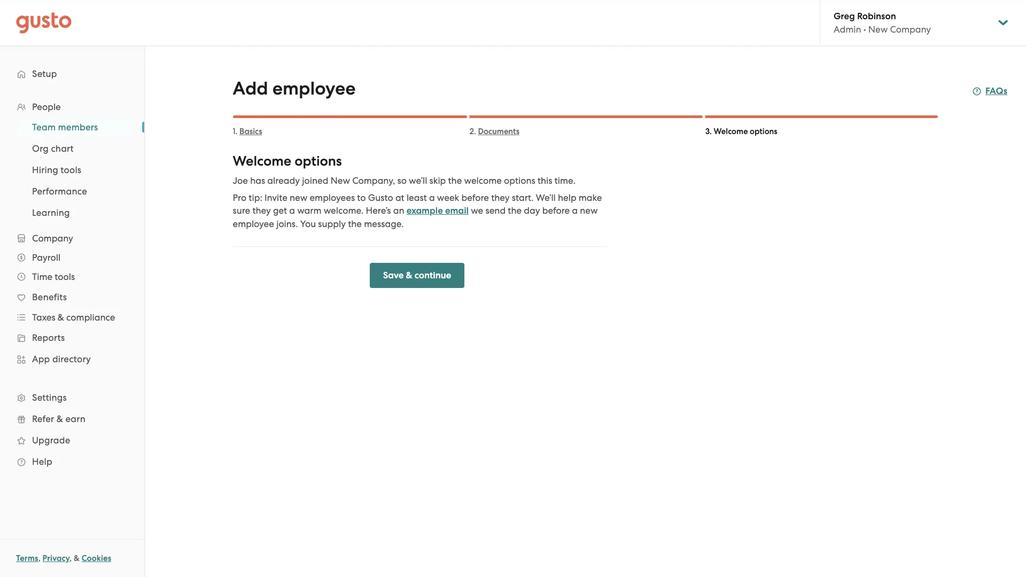 Task type: describe. For each thing, give the bounding box(es) containing it.
a inside we send the day before a new employee joins. you supply the message.
[[572, 205, 578, 216]]

we'll
[[536, 192, 556, 203]]

1 vertical spatial they
[[253, 205, 271, 216]]

time
[[32, 272, 52, 282]]

day
[[524, 205, 540, 216]]

at
[[396, 192, 405, 203]]

time.
[[555, 175, 576, 186]]

payroll
[[32, 252, 61, 263]]

joe for joe schmoe
[[964, 6, 981, 19]]

upgrade
[[32, 435, 70, 446]]

taxes & compliance
[[32, 312, 115, 323]]

save
[[383, 270, 404, 281]]

send
[[486, 205, 506, 216]]

1 horizontal spatial welcome
[[714, 127, 748, 136]]

company for robinson
[[890, 24, 931, 35]]

joe schmoe
[[964, 6, 1021, 19]]

save & continue button
[[370, 263, 465, 288]]

least
[[407, 192, 427, 203]]

& for compliance
[[58, 312, 64, 323]]

schmoe
[[983, 6, 1021, 19]]

continue
[[415, 270, 451, 281]]

0 horizontal spatial ,
[[38, 554, 41, 563]]

0 vertical spatial employee
[[273, 78, 356, 99]]

privacy
[[43, 554, 70, 563]]

privacy link
[[43, 554, 70, 563]]

warm
[[297, 205, 322, 216]]

here's
[[366, 205, 391, 216]]

benefits
[[32, 292, 67, 303]]

company inside dropdown button
[[32, 233, 73, 244]]

& for continue
[[406, 270, 413, 281]]

hiring tools link
[[19, 160, 134, 180]]

before inside we send the day before a new employee joins. you supply the message.
[[542, 205, 570, 216]]

so
[[397, 175, 407, 186]]

add employee
[[233, 78, 356, 99]]

you
[[300, 219, 316, 229]]

joined
[[302, 175, 328, 186]]

cookies button
[[82, 552, 111, 565]]

time tools button
[[11, 267, 134, 287]]

setup link
[[11, 64, 134, 83]]

directory
[[52, 354, 91, 365]]

compliance
[[66, 312, 115, 323]]

message.
[[364, 219, 404, 229]]

time tools
[[32, 272, 75, 282]]

joe for joe has already joined new company , so we'll skip the welcome options this time.
[[233, 175, 248, 186]]

earn
[[65, 414, 85, 424]]

taxes & compliance button
[[11, 308, 134, 327]]

documents link
[[478, 127, 520, 136]]

team members link
[[19, 118, 134, 137]]

benefits link
[[11, 288, 134, 307]]

new for robinson
[[869, 24, 888, 35]]

members
[[58, 122, 98, 133]]

skip
[[430, 175, 446, 186]]

basics link
[[240, 127, 262, 136]]

we send the day before a new employee joins. you supply the message.
[[233, 205, 598, 229]]

people button
[[11, 97, 134, 117]]

0 vertical spatial options
[[750, 127, 778, 136]]

terms link
[[16, 554, 38, 563]]

faqs button
[[973, 85, 1008, 98]]

basics
[[240, 127, 262, 136]]

invite
[[265, 192, 288, 203]]

learning link
[[19, 203, 134, 222]]

app
[[32, 354, 50, 365]]

tip:
[[249, 192, 262, 203]]

save & continue
[[383, 270, 451, 281]]

app directory
[[32, 354, 91, 365]]

help
[[558, 192, 577, 203]]

setup
[[32, 68, 57, 79]]

before inside pro tip: invite new employees to gusto at least a week before they start. we'll help make sure they get a warm welcome. here's an
[[462, 192, 489, 203]]

company button
[[11, 229, 134, 248]]

0 vertical spatial they
[[491, 192, 510, 203]]

week
[[437, 192, 459, 203]]

payroll button
[[11, 248, 134, 267]]

people
[[32, 102, 61, 112]]

upgrade link
[[11, 431, 134, 450]]

has
[[250, 175, 265, 186]]

help
[[32, 457, 52, 467]]

performance link
[[19, 182, 134, 201]]

org chart link
[[19, 139, 134, 158]]

1 horizontal spatial ,
[[70, 554, 72, 563]]

0 horizontal spatial welcome
[[233, 153, 291, 169]]

documents
[[478, 127, 520, 136]]

greg
[[834, 11, 855, 22]]



Task type: vqa. For each thing, say whether or not it's contained in the screenshot.
Reports link
yes



Task type: locate. For each thing, give the bounding box(es) containing it.
2 vertical spatial company
[[32, 233, 73, 244]]

cookies
[[82, 554, 111, 563]]

new down make
[[580, 205, 598, 216]]

1 vertical spatial company
[[352, 175, 393, 186]]

1 vertical spatial tools
[[55, 272, 75, 282]]

company up payroll
[[32, 233, 73, 244]]

a down help
[[572, 205, 578, 216]]

2 vertical spatial the
[[348, 219, 362, 229]]

joe up pro
[[233, 175, 248, 186]]

0 vertical spatial the
[[448, 175, 462, 186]]

org
[[32, 143, 49, 154]]

2 horizontal spatial ,
[[393, 175, 395, 186]]

1 vertical spatial employee
[[233, 219, 274, 229]]

greg robinson admin • new company
[[834, 11, 931, 35]]

the
[[448, 175, 462, 186], [508, 205, 522, 216], [348, 219, 362, 229]]

new inside greg robinson admin • new company
[[869, 24, 888, 35]]

1 horizontal spatial a
[[429, 192, 435, 203]]

sure
[[233, 205, 250, 216]]

email
[[445, 205, 469, 217]]

gusto
[[368, 192, 393, 203]]

welcome options
[[714, 127, 778, 136], [233, 153, 342, 169]]

team
[[32, 122, 56, 133]]

tools for time tools
[[55, 272, 75, 282]]

gusto navigation element
[[0, 46, 144, 490]]

2 list from the top
[[0, 117, 144, 223]]

1 vertical spatial new
[[331, 175, 350, 186]]

settings link
[[11, 388, 134, 407]]

0 vertical spatial new
[[290, 192, 308, 203]]

1 vertical spatial new
[[580, 205, 598, 216]]

1 horizontal spatial joe
[[964, 6, 981, 19]]

,
[[393, 175, 395, 186], [38, 554, 41, 563], [70, 554, 72, 563]]

company for has
[[352, 175, 393, 186]]

before up we
[[462, 192, 489, 203]]

list
[[0, 97, 144, 473], [0, 117, 144, 223]]

0 vertical spatial welcome options
[[714, 127, 778, 136]]

tools
[[61, 165, 81, 175], [55, 272, 75, 282]]

example email link
[[407, 205, 469, 217]]

new up warm
[[290, 192, 308, 203]]

0 vertical spatial new
[[869, 24, 888, 35]]

a right get
[[289, 205, 295, 216]]

team members
[[32, 122, 98, 133]]

0 vertical spatial company
[[890, 24, 931, 35]]

0 vertical spatial before
[[462, 192, 489, 203]]

new up employees
[[331, 175, 350, 186]]

new
[[869, 24, 888, 35], [331, 175, 350, 186]]

taxes
[[32, 312, 55, 323]]

refer & earn link
[[11, 409, 134, 429]]

0 horizontal spatial options
[[295, 153, 342, 169]]

& inside the save & continue "button"
[[406, 270, 413, 281]]

1 horizontal spatial options
[[504, 175, 535, 186]]

2 horizontal spatial options
[[750, 127, 778, 136]]

a up example email link
[[429, 192, 435, 203]]

org chart
[[32, 143, 74, 154]]

1 vertical spatial joe
[[233, 175, 248, 186]]

1 vertical spatial the
[[508, 205, 522, 216]]

reports link
[[11, 328, 134, 347]]

company inside greg robinson admin • new company
[[890, 24, 931, 35]]

•
[[864, 24, 866, 35]]

joins.
[[276, 219, 298, 229]]

1 horizontal spatial they
[[491, 192, 510, 203]]

new inside we send the day before a new employee joins. you supply the message.
[[580, 205, 598, 216]]

app directory link
[[11, 350, 134, 369]]

list containing team members
[[0, 117, 144, 223]]

0 horizontal spatial before
[[462, 192, 489, 203]]

2 horizontal spatial a
[[572, 205, 578, 216]]

company down robinson
[[890, 24, 931, 35]]

0 horizontal spatial a
[[289, 205, 295, 216]]

1 horizontal spatial company
[[352, 175, 393, 186]]

1 list from the top
[[0, 97, 144, 473]]

new for has
[[331, 175, 350, 186]]

& inside 'refer & earn' link
[[57, 414, 63, 424]]

& for earn
[[57, 414, 63, 424]]

get
[[273, 205, 287, 216]]

admin
[[834, 24, 861, 35]]

, left privacy at the bottom left of page
[[38, 554, 41, 563]]

1 vertical spatial welcome options
[[233, 153, 342, 169]]

tools inside dropdown button
[[55, 272, 75, 282]]

we
[[471, 205, 483, 216]]

welcome.
[[324, 205, 364, 216]]

tools up performance "link"
[[61, 165, 81, 175]]

the down start.
[[508, 205, 522, 216]]

& left earn
[[57, 414, 63, 424]]

they up send
[[491, 192, 510, 203]]

they
[[491, 192, 510, 203], [253, 205, 271, 216]]

1 horizontal spatial before
[[542, 205, 570, 216]]

they down tip:
[[253, 205, 271, 216]]

reports
[[32, 333, 65, 343]]

list containing people
[[0, 97, 144, 473]]

add
[[233, 78, 268, 99]]

0 horizontal spatial new
[[331, 175, 350, 186]]

faqs
[[986, 86, 1008, 97]]

tools down payroll dropdown button
[[55, 272, 75, 282]]

1 vertical spatial options
[[295, 153, 342, 169]]

0 horizontal spatial joe
[[233, 175, 248, 186]]

to
[[357, 192, 366, 203]]

0 vertical spatial joe
[[964, 6, 981, 19]]

0 horizontal spatial company
[[32, 233, 73, 244]]

tools for hiring tools
[[61, 165, 81, 175]]

joe left schmoe
[[964, 6, 981, 19]]

company up gusto
[[352, 175, 393, 186]]

learning
[[32, 207, 70, 218]]

new down robinson
[[869, 24, 888, 35]]

performance
[[32, 186, 87, 197]]

0 horizontal spatial they
[[253, 205, 271, 216]]

the right skip
[[448, 175, 462, 186]]

the down welcome.
[[348, 219, 362, 229]]

& inside taxes & compliance dropdown button
[[58, 312, 64, 323]]

, left so
[[393, 175, 395, 186]]

0 horizontal spatial welcome options
[[233, 153, 342, 169]]

0 horizontal spatial new
[[290, 192, 308, 203]]

settings
[[32, 392, 67, 403]]

hiring tools
[[32, 165, 81, 175]]

supply
[[318, 219, 346, 229]]

1 horizontal spatial the
[[448, 175, 462, 186]]

pro tip: invite new employees to gusto at least a week before they start. we'll help make sure they get a warm welcome. here's an
[[233, 192, 602, 216]]

before down we'll
[[542, 205, 570, 216]]

employees
[[310, 192, 355, 203]]

this
[[538, 175, 552, 186]]

refer
[[32, 414, 54, 424]]

chart
[[51, 143, 74, 154]]

new
[[290, 192, 308, 203], [580, 205, 598, 216]]

we'll
[[409, 175, 427, 186]]

& right save
[[406, 270, 413, 281]]

1 vertical spatial welcome
[[233, 153, 291, 169]]

, left cookies
[[70, 554, 72, 563]]

help link
[[11, 452, 134, 471]]

0 horizontal spatial the
[[348, 219, 362, 229]]

0 vertical spatial welcome
[[714, 127, 748, 136]]

2 horizontal spatial company
[[890, 24, 931, 35]]

example
[[407, 205, 443, 217]]

1 horizontal spatial new
[[869, 24, 888, 35]]

terms , privacy , & cookies
[[16, 554, 111, 563]]

& right taxes
[[58, 312, 64, 323]]

before
[[462, 192, 489, 203], [542, 205, 570, 216]]

new inside pro tip: invite new employees to gusto at least a week before they start. we'll help make sure they get a warm welcome. here's an
[[290, 192, 308, 203]]

terms
[[16, 554, 38, 563]]

& left cookies
[[74, 554, 80, 563]]

1 vertical spatial before
[[542, 205, 570, 216]]

already
[[267, 175, 300, 186]]

refer & earn
[[32, 414, 85, 424]]

welcome
[[464, 175, 502, 186]]

employee
[[273, 78, 356, 99], [233, 219, 274, 229]]

1 horizontal spatial new
[[580, 205, 598, 216]]

joe has already joined new company , so we'll skip the welcome options this time.
[[233, 175, 576, 186]]

joe
[[964, 6, 981, 19], [233, 175, 248, 186]]

make
[[579, 192, 602, 203]]

home image
[[16, 12, 72, 33]]

0 vertical spatial tools
[[61, 165, 81, 175]]

hiring
[[32, 165, 58, 175]]

1 horizontal spatial welcome options
[[714, 127, 778, 136]]

example email
[[407, 205, 469, 217]]

pro
[[233, 192, 247, 203]]

2 horizontal spatial the
[[508, 205, 522, 216]]

employee inside we send the day before a new employee joins. you supply the message.
[[233, 219, 274, 229]]

robinson
[[857, 11, 896, 22]]

2 vertical spatial options
[[504, 175, 535, 186]]



